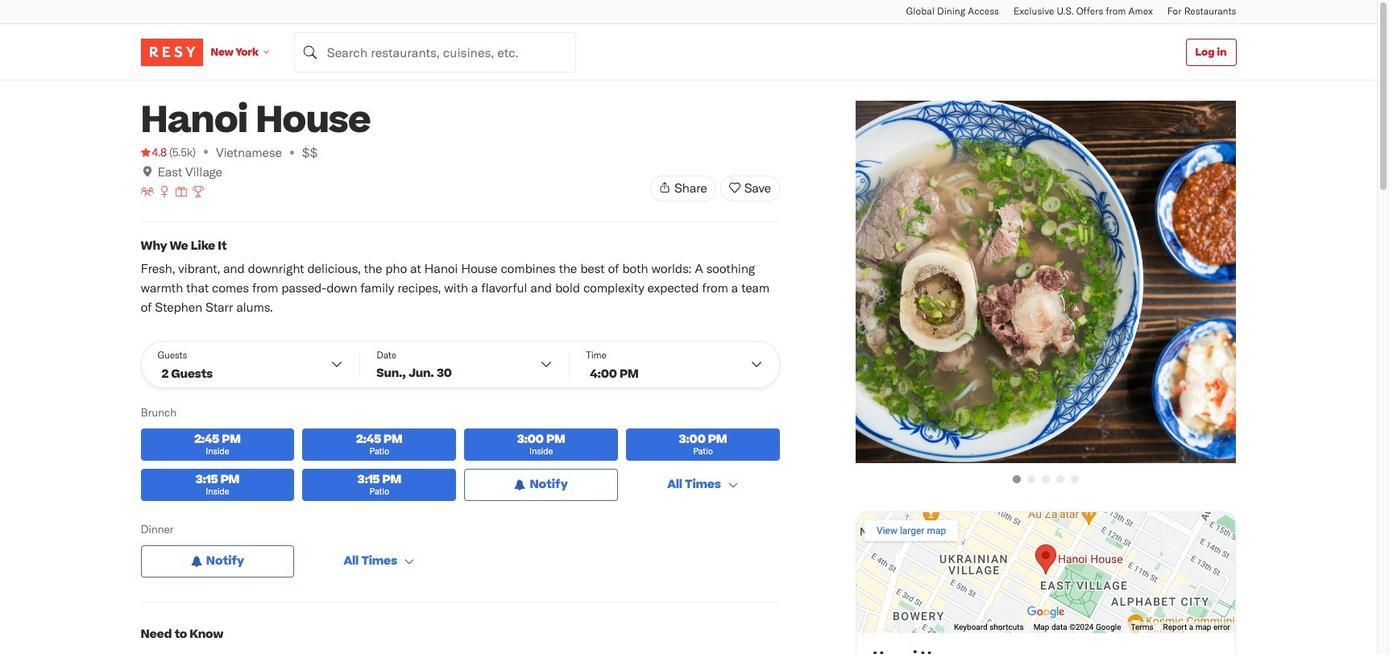 Task type: locate. For each thing, give the bounding box(es) containing it.
None field
[[294, 32, 576, 72]]

Search restaurants, cuisines, etc. text field
[[294, 32, 576, 72]]



Task type: describe. For each thing, give the bounding box(es) containing it.
4.8 out of 5 stars image
[[141, 144, 167, 160]]



